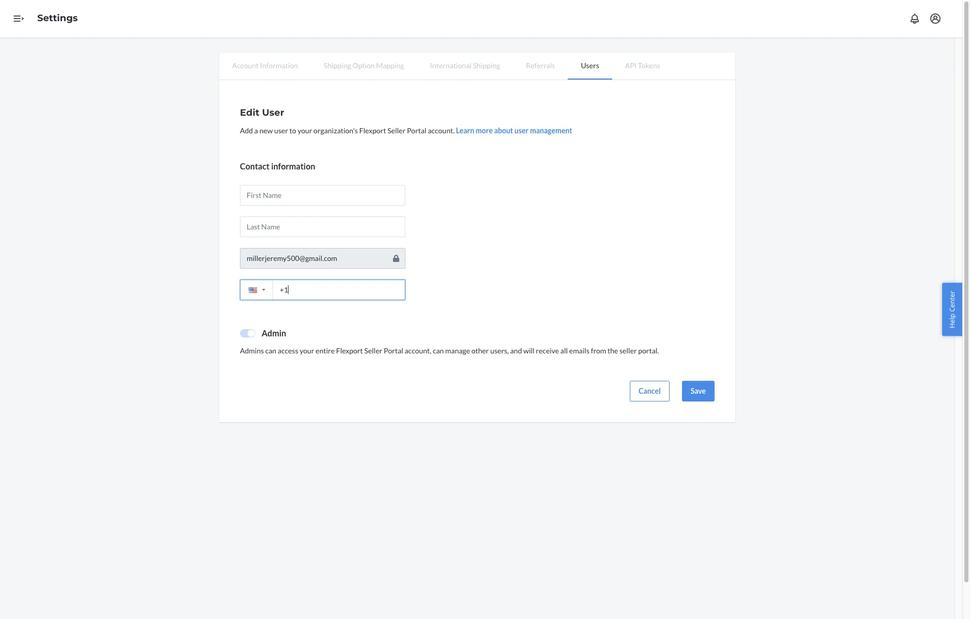 Task type: vqa. For each thing, say whether or not it's contained in the screenshot.
manage
yes



Task type: locate. For each thing, give the bounding box(es) containing it.
flexport right entire
[[336, 346, 363, 355]]

receive
[[536, 346, 559, 355]]

seller
[[388, 126, 406, 135], [364, 346, 382, 355]]

other
[[471, 346, 489, 355]]

all
[[560, 346, 568, 355]]

shipping right international
[[473, 61, 500, 70]]

portal.
[[638, 346, 659, 355]]

0 horizontal spatial shipping
[[324, 61, 351, 70]]

shipping
[[324, 61, 351, 70], [473, 61, 500, 70]]

will
[[523, 346, 535, 355]]

can left "manage" in the bottom of the page
[[433, 346, 444, 355]]

1 horizontal spatial shipping
[[473, 61, 500, 70]]

open account menu image
[[929, 12, 942, 25]]

0 horizontal spatial user
[[274, 126, 288, 135]]

api tokens tab
[[612, 53, 673, 79]]

contact information
[[240, 161, 315, 171]]

your left entire
[[300, 346, 314, 355]]

entire
[[316, 346, 335, 355]]

center
[[948, 291, 957, 312]]

user right about
[[515, 126, 529, 135]]

shipping option mapping tab
[[311, 53, 417, 79]]

portal left account,
[[384, 346, 403, 355]]

help center button
[[942, 283, 962, 336]]

user
[[274, 126, 288, 135], [515, 126, 529, 135]]

2 shipping from the left
[[473, 61, 500, 70]]

cancel
[[639, 387, 661, 395]]

0 vertical spatial portal
[[407, 126, 426, 135]]

account
[[232, 61, 259, 70]]

0 horizontal spatial can
[[265, 346, 276, 355]]

cancel button
[[630, 381, 669, 402]]

1 horizontal spatial user
[[515, 126, 529, 135]]

portal left the account.
[[407, 126, 426, 135]]

a
[[254, 126, 258, 135]]

users tab
[[568, 53, 612, 80]]

admins can access your entire flexport seller portal account, can manage other users, and will receive all emails from the seller portal.
[[240, 346, 659, 355]]

settings
[[37, 12, 78, 24]]

shipping left option
[[324, 61, 351, 70]]

1 can from the left
[[265, 346, 276, 355]]

1 horizontal spatial can
[[433, 346, 444, 355]]

flexport right the organization's
[[359, 126, 386, 135]]

1 vertical spatial portal
[[384, 346, 403, 355]]

referrals tab
[[513, 53, 568, 79]]

1 vertical spatial seller
[[364, 346, 382, 355]]

1 (702) 123-4567 telephone field
[[240, 280, 405, 300]]

seller left the account.
[[388, 126, 406, 135]]

help center
[[948, 291, 957, 329]]

1 shipping from the left
[[324, 61, 351, 70]]

1 vertical spatial flexport
[[336, 346, 363, 355]]

and
[[510, 346, 522, 355]]

save
[[691, 387, 706, 395]]

tab list containing account information
[[219, 53, 735, 80]]

portal
[[407, 126, 426, 135], [384, 346, 403, 355]]

tab list
[[219, 53, 735, 80]]

can left access
[[265, 346, 276, 355]]

1 horizontal spatial portal
[[407, 126, 426, 135]]

user left to
[[274, 126, 288, 135]]

0 vertical spatial your
[[298, 126, 312, 135]]

management
[[530, 126, 572, 135]]

First Name text field
[[240, 185, 405, 206]]

admins
[[240, 346, 264, 355]]

seller left account,
[[364, 346, 382, 355]]

from
[[591, 346, 606, 355]]

user
[[262, 107, 284, 118]]

0 horizontal spatial portal
[[384, 346, 403, 355]]

settings link
[[37, 12, 78, 24]]

1 horizontal spatial seller
[[388, 126, 406, 135]]

learn
[[456, 126, 474, 135]]

1 vertical spatial your
[[300, 346, 314, 355]]

edit user
[[240, 107, 284, 118]]

api
[[625, 61, 637, 70]]

referrals
[[526, 61, 555, 70]]

flexport
[[359, 126, 386, 135], [336, 346, 363, 355]]

your
[[298, 126, 312, 135], [300, 346, 314, 355]]

your right to
[[298, 126, 312, 135]]

the
[[608, 346, 618, 355]]

can
[[265, 346, 276, 355], [433, 346, 444, 355]]

Email text field
[[240, 248, 405, 269]]

access
[[278, 346, 298, 355]]



Task type: describe. For each thing, give the bounding box(es) containing it.
1 user from the left
[[274, 126, 288, 135]]

0 vertical spatial flexport
[[359, 126, 386, 135]]

Last Name text field
[[240, 217, 405, 237]]

lock image
[[393, 254, 399, 263]]

help
[[948, 314, 957, 329]]

to
[[289, 126, 296, 135]]

users
[[581, 61, 599, 70]]

manage
[[445, 346, 470, 355]]

learn more about user management button
[[456, 126, 572, 136]]

more
[[476, 126, 493, 135]]

shipping option mapping
[[324, 61, 404, 70]]

open notifications image
[[909, 12, 921, 25]]

edit
[[240, 107, 259, 118]]

account information
[[232, 61, 298, 70]]

international shipping tab
[[417, 53, 513, 79]]

add a new user to your organization's flexport seller portal account. learn more about user management
[[240, 126, 572, 135]]

account,
[[405, 346, 431, 355]]

add
[[240, 126, 253, 135]]

open navigation image
[[12, 12, 25, 25]]

new
[[259, 126, 273, 135]]

seller
[[620, 346, 637, 355]]

account.
[[428, 126, 455, 135]]

api tokens
[[625, 61, 660, 70]]

0 horizontal spatial seller
[[364, 346, 382, 355]]

emails
[[569, 346, 589, 355]]

mapping
[[376, 61, 404, 70]]

international shipping
[[430, 61, 500, 70]]

option
[[352, 61, 375, 70]]

2 user from the left
[[515, 126, 529, 135]]

information
[[260, 61, 298, 70]]

shipping inside tab
[[324, 61, 351, 70]]

shipping inside tab
[[473, 61, 500, 70]]

united states: + 1 image
[[262, 289, 265, 291]]

information
[[271, 161, 315, 171]]

about
[[494, 126, 513, 135]]

tokens
[[638, 61, 660, 70]]

users,
[[490, 346, 509, 355]]

save button
[[682, 381, 715, 402]]

account information tab
[[219, 53, 311, 79]]

2 can from the left
[[433, 346, 444, 355]]

international
[[430, 61, 471, 70]]

0 vertical spatial seller
[[388, 126, 406, 135]]

organization's
[[314, 126, 358, 135]]

contact
[[240, 161, 270, 171]]

admin
[[262, 328, 286, 338]]



